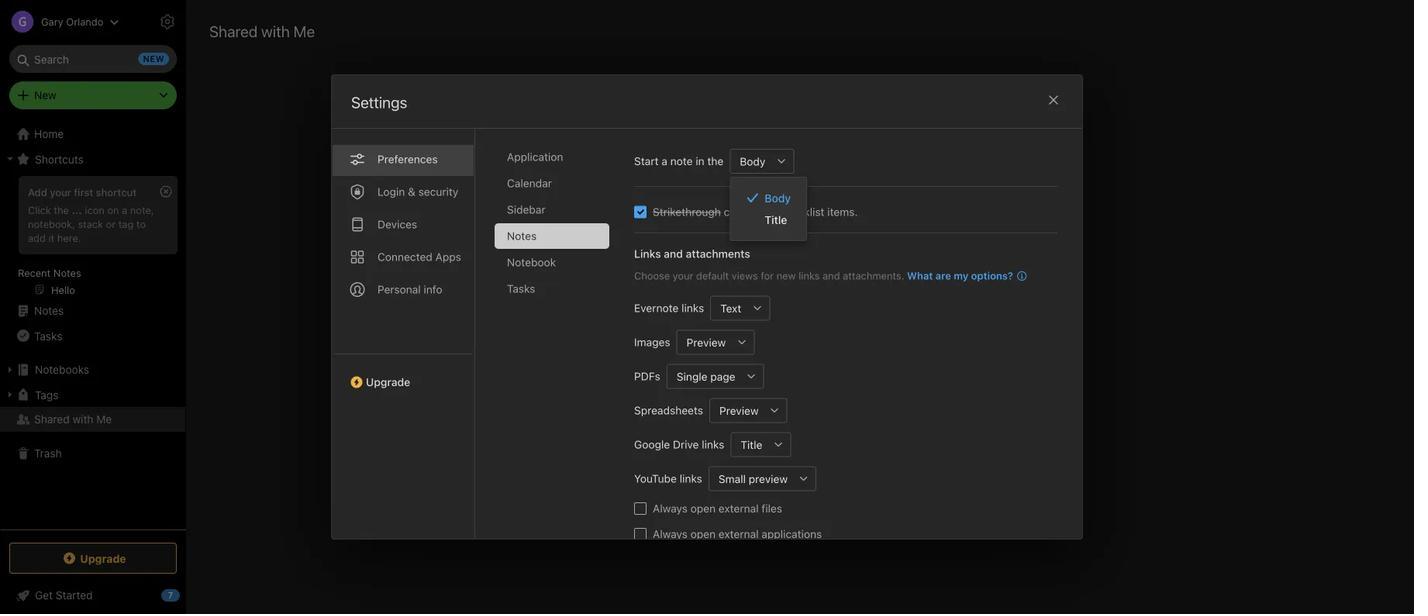 Task type: locate. For each thing, give the bounding box(es) containing it.
open for always open external applications
[[691, 528, 716, 541]]

preview inside field
[[687, 336, 726, 349]]

0 horizontal spatial the
[[54, 204, 69, 216]]

notes down pdfs
[[643, 389, 676, 404]]

body inside button
[[740, 155, 766, 168]]

always for always open external files
[[653, 502, 688, 515]]

1 vertical spatial here.
[[930, 389, 958, 404]]

notes inside group
[[53, 267, 81, 278]]

1 vertical spatial open
[[691, 528, 716, 541]]

personal
[[378, 283, 421, 296]]

are
[[936, 270, 952, 282]]

2 vertical spatial with
[[73, 413, 93, 426]]

here. right it at the top of page
[[57, 232, 81, 243]]

notes down 'recent notes'
[[34, 304, 64, 317]]

0 vertical spatial external
[[719, 502, 759, 515]]

notes down sidebar at the top left of page
[[507, 230, 537, 242]]

1 vertical spatial shared
[[34, 413, 70, 426]]

0 vertical spatial with
[[261, 22, 290, 40]]

1 horizontal spatial shared with me
[[209, 22, 315, 40]]

the left ...
[[54, 204, 69, 216]]

shared
[[794, 359, 838, 376], [766, 389, 804, 404]]

icon on a note, notebook, stack or tag to add it here.
[[28, 204, 154, 243]]

trash
[[34, 447, 62, 460]]

links
[[799, 270, 820, 282], [682, 302, 704, 314], [702, 438, 725, 451], [680, 472, 702, 485]]

a left note at left top
[[662, 155, 668, 168]]

new button
[[9, 81, 177, 109]]

always right always open external applications option
[[653, 528, 688, 541]]

preview button up single page button
[[677, 330, 730, 355]]

connected apps
[[378, 251, 461, 263]]

the
[[708, 155, 724, 168], [54, 204, 69, 216]]

application
[[507, 150, 563, 163]]

shared
[[209, 22, 258, 40], [34, 413, 70, 426]]

Select218 checkbox
[[634, 206, 647, 218]]

tab list containing preferences
[[332, 129, 475, 539]]

open down always open external files
[[691, 528, 716, 541]]

1 horizontal spatial upgrade
[[366, 376, 410, 389]]

0 vertical spatial shared
[[794, 359, 838, 376]]

Choose default view option for YouTube links field
[[709, 467, 817, 491]]

title link
[[731, 209, 807, 231]]

pdfs
[[634, 370, 661, 383]]

None search field
[[20, 45, 166, 73]]

and left attachments.
[[823, 270, 840, 282]]

and for attachments
[[664, 247, 683, 260]]

0 vertical spatial preview button
[[677, 330, 730, 355]]

sidebar
[[507, 203, 546, 216]]

0 vertical spatial upgrade button
[[332, 354, 475, 395]]

open
[[691, 502, 716, 515], [691, 528, 716, 541]]

body inside dropdown list menu
[[765, 192, 791, 204]]

add
[[28, 186, 47, 198]]

small preview
[[719, 473, 788, 485]]

shared with me
[[209, 22, 315, 40], [34, 413, 112, 426]]

body up body link
[[740, 155, 766, 168]]

always
[[653, 502, 688, 515], [653, 528, 688, 541]]

0 horizontal spatial a
[[122, 204, 127, 216]]

0 vertical spatial title
[[765, 214, 787, 226]]

1 horizontal spatial your
[[673, 270, 694, 282]]

tree
[[0, 122, 186, 529]]

1 horizontal spatial tasks
[[507, 282, 535, 295]]

tasks tab
[[495, 276, 610, 302]]

settings image
[[158, 12, 177, 31]]

0 horizontal spatial shared with me
[[34, 413, 112, 426]]

1 vertical spatial external
[[719, 528, 759, 541]]

you
[[834, 389, 855, 404]]

notes inside the shared with me element
[[643, 389, 676, 404]]

drive
[[673, 438, 699, 451]]

1 horizontal spatial shared
[[209, 22, 258, 40]]

here. inside the shared with me element
[[930, 389, 958, 404]]

on
[[107, 204, 119, 216]]

1 vertical spatial with
[[808, 389, 831, 404]]

1 vertical spatial title
[[741, 438, 763, 451]]

0 vertical spatial shared with me
[[209, 22, 315, 40]]

choose your default views for new links and attachments.
[[634, 270, 905, 282]]

tasks up notebooks
[[34, 329, 62, 342]]

links and attachments
[[634, 247, 750, 260]]

your for first
[[50, 186, 71, 198]]

tab list
[[332, 129, 475, 539], [495, 144, 622, 539]]

shared right settings image in the top of the page
[[209, 22, 258, 40]]

preview button up the title button
[[710, 398, 763, 423]]

1 horizontal spatial tab list
[[495, 144, 622, 539]]

1 horizontal spatial title
[[765, 214, 787, 226]]

0 vertical spatial body
[[740, 155, 766, 168]]

2 horizontal spatial with
[[808, 389, 831, 404]]

0 vertical spatial your
[[50, 186, 71, 198]]

preview up single page
[[687, 336, 726, 349]]

title down body link
[[765, 214, 787, 226]]

1 always from the top
[[653, 502, 688, 515]]

1 vertical spatial a
[[122, 204, 127, 216]]

nothing shared yet
[[740, 359, 861, 376]]

shortcut
[[96, 186, 137, 198]]

devices
[[378, 218, 417, 231]]

your for default
[[673, 270, 694, 282]]

0 vertical spatial me
[[294, 22, 315, 40]]

0 vertical spatial and
[[664, 247, 683, 260]]

external for files
[[719, 502, 759, 515]]

your up "click the ..."
[[50, 186, 71, 198]]

external for applications
[[719, 528, 759, 541]]

first
[[74, 186, 93, 198]]

Always open external files checkbox
[[634, 503, 647, 515]]

notebook tab
[[495, 250, 610, 275]]

or
[[106, 218, 116, 229]]

strikethrough
[[653, 206, 721, 218]]

tasks inside button
[[34, 329, 62, 342]]

0 horizontal spatial with
[[73, 413, 93, 426]]

default
[[696, 270, 729, 282]]

with
[[261, 22, 290, 40], [808, 389, 831, 404], [73, 413, 93, 426]]

Choose default view option for Images field
[[677, 330, 755, 355]]

show
[[879, 389, 909, 404]]

0 horizontal spatial your
[[50, 186, 71, 198]]

body up title link
[[765, 192, 791, 204]]

2 open from the top
[[691, 528, 716, 541]]

title up the small preview button
[[741, 438, 763, 451]]

here. right up in the bottom of the page
[[930, 389, 958, 404]]

tab list for application
[[332, 129, 475, 539]]

your
[[50, 186, 71, 198], [673, 270, 694, 282]]

1 vertical spatial shared with me
[[34, 413, 112, 426]]

tasks button
[[0, 323, 185, 348]]

1 horizontal spatial the
[[708, 155, 724, 168]]

tree containing home
[[0, 122, 186, 529]]

preview down "notebooks"
[[720, 404, 759, 417]]

0 vertical spatial open
[[691, 502, 716, 515]]

1 vertical spatial your
[[673, 270, 694, 282]]

yet
[[841, 359, 861, 376]]

shared down the 'tags'
[[34, 413, 70, 426]]

notebooks
[[704, 389, 763, 404]]

0 vertical spatial here.
[[57, 232, 81, 243]]

1 external from the top
[[719, 502, 759, 515]]

options?
[[971, 270, 1014, 282]]

choose
[[634, 270, 670, 282]]

0 horizontal spatial shared
[[34, 413, 70, 426]]

open for always open external files
[[691, 502, 716, 515]]

0 vertical spatial tasks
[[507, 282, 535, 295]]

open up always open external applications
[[691, 502, 716, 515]]

external down always open external files
[[719, 528, 759, 541]]

tab list containing application
[[495, 144, 622, 539]]

a right on
[[122, 204, 127, 216]]

1 vertical spatial me
[[96, 413, 112, 426]]

Choose default view option for Evernote links field
[[711, 296, 770, 321]]

upgrade button inside tab list
[[332, 354, 475, 395]]

1 vertical spatial upgrade
[[80, 552, 126, 565]]

1 vertical spatial preview
[[720, 404, 759, 417]]

shortcuts button
[[0, 147, 185, 171]]

preview inside choose default view option for spreadsheets field
[[720, 404, 759, 417]]

notebooks
[[35, 363, 89, 376]]

always right always open external files option in the bottom left of the page
[[653, 502, 688, 515]]

me
[[294, 22, 315, 40], [96, 413, 112, 426]]

group
[[0, 171, 185, 305]]

views
[[732, 270, 758, 282]]

attachments
[[686, 247, 750, 260]]

&
[[408, 185, 416, 198]]

0 horizontal spatial tab list
[[332, 129, 475, 539]]

and down single
[[679, 389, 700, 404]]

up
[[912, 389, 926, 404]]

what are my options?
[[907, 270, 1014, 282]]

2 always from the top
[[653, 528, 688, 541]]

1 vertical spatial shared
[[766, 389, 804, 404]]

0 horizontal spatial me
[[96, 413, 112, 426]]

1 vertical spatial preview button
[[710, 398, 763, 423]]

apps
[[436, 251, 461, 263]]

tasks down notebook
[[507, 282, 535, 295]]

trash link
[[0, 441, 185, 466]]

0 vertical spatial preview
[[687, 336, 726, 349]]

add your first shortcut
[[28, 186, 137, 198]]

1 horizontal spatial here.
[[930, 389, 958, 404]]

and right links
[[664, 247, 683, 260]]

notes right recent on the top of the page
[[53, 267, 81, 278]]

the inside group
[[54, 204, 69, 216]]

dropdown list menu
[[731, 187, 807, 231]]

expand notebooks image
[[4, 364, 16, 376]]

1 vertical spatial body
[[765, 192, 791, 204]]

shared up notes and notebooks shared with you will show up here.
[[794, 359, 838, 376]]

0 horizontal spatial here.
[[57, 232, 81, 243]]

1 vertical spatial the
[[54, 204, 69, 216]]

and
[[664, 247, 683, 260], [823, 270, 840, 282], [679, 389, 700, 404]]

0 horizontal spatial upgrade button
[[9, 543, 177, 574]]

preferences
[[378, 153, 438, 166]]

title
[[765, 214, 787, 226], [741, 438, 763, 451]]

checklist
[[780, 206, 825, 218]]

0 horizontal spatial tasks
[[34, 329, 62, 342]]

login
[[378, 185, 405, 198]]

2 vertical spatial and
[[679, 389, 700, 404]]

a
[[662, 155, 668, 168], [122, 204, 127, 216]]

0 vertical spatial a
[[662, 155, 668, 168]]

shared down nothing shared yet
[[766, 389, 804, 404]]

body
[[740, 155, 766, 168], [765, 192, 791, 204]]

external
[[719, 502, 759, 515], [719, 528, 759, 541]]

personal info
[[378, 283, 443, 296]]

tab list for start a note in the
[[495, 144, 622, 539]]

1 open from the top
[[691, 502, 716, 515]]

security
[[419, 185, 459, 198]]

the right in
[[708, 155, 724, 168]]

0 vertical spatial always
[[653, 502, 688, 515]]

preview
[[687, 336, 726, 349], [720, 404, 759, 417]]

1 horizontal spatial upgrade button
[[332, 354, 475, 395]]

your down links and attachments
[[673, 270, 694, 282]]

Search text field
[[20, 45, 166, 73]]

applications
[[762, 528, 822, 541]]

external up always open external applications
[[719, 502, 759, 515]]

items.
[[828, 206, 858, 218]]

click
[[28, 204, 51, 216]]

files
[[762, 502, 783, 515]]

notebook
[[507, 256, 556, 269]]

1 vertical spatial tasks
[[34, 329, 62, 342]]

2 external from the top
[[719, 528, 759, 541]]

0 horizontal spatial title
[[741, 438, 763, 451]]

and inside the shared with me element
[[679, 389, 700, 404]]

preview button
[[677, 330, 730, 355], [710, 398, 763, 423]]

1 vertical spatial always
[[653, 528, 688, 541]]



Task type: describe. For each thing, give the bounding box(es) containing it.
settings
[[351, 93, 407, 111]]

1 horizontal spatial with
[[261, 22, 290, 40]]

spreadsheets
[[634, 404, 703, 417]]

preview
[[749, 473, 788, 485]]

new
[[777, 270, 796, 282]]

connected
[[378, 251, 433, 263]]

always open external files
[[653, 502, 783, 515]]

links right new
[[799, 270, 820, 282]]

always for always open external applications
[[653, 528, 688, 541]]

preview for spreadsheets
[[720, 404, 759, 417]]

calendar tab
[[495, 171, 610, 196]]

youtube
[[634, 472, 677, 485]]

note
[[671, 155, 693, 168]]

Choose default view option for Spreadsheets field
[[710, 398, 788, 423]]

links left text button
[[682, 302, 704, 314]]

text button
[[711, 296, 746, 321]]

0 vertical spatial shared
[[209, 22, 258, 40]]

start
[[634, 155, 659, 168]]

title inside dropdown list menu
[[765, 214, 787, 226]]

notebook,
[[28, 218, 75, 229]]

will
[[858, 389, 876, 404]]

Always open external applications checkbox
[[634, 528, 647, 541]]

links
[[634, 247, 661, 260]]

single
[[677, 370, 708, 383]]

icon
[[85, 204, 105, 216]]

nothing
[[740, 359, 790, 376]]

single page
[[677, 370, 736, 383]]

0 vertical spatial upgrade
[[366, 376, 410, 389]]

tags
[[35, 388, 58, 401]]

title button
[[731, 432, 767, 457]]

notes and notebooks shared with you will show up here.
[[643, 389, 958, 404]]

it
[[48, 232, 55, 243]]

youtube links
[[634, 472, 702, 485]]

add
[[28, 232, 46, 243]]

login & security
[[378, 185, 459, 198]]

sidebar tab
[[495, 197, 610, 223]]

links right drive
[[702, 438, 725, 451]]

0 vertical spatial the
[[708, 155, 724, 168]]

small preview button
[[709, 467, 792, 491]]

shared with me link
[[0, 407, 185, 432]]

notes inside tab
[[507, 230, 537, 242]]

links down drive
[[680, 472, 702, 485]]

tasks inside tab
[[507, 282, 535, 295]]

home
[[34, 128, 64, 140]]

Choose default view option for Google Drive links field
[[731, 432, 791, 457]]

a inside icon on a note, notebook, stack or tag to add it here.
[[122, 204, 127, 216]]

images
[[634, 336, 671, 349]]

1 horizontal spatial me
[[294, 22, 315, 40]]

body button
[[730, 149, 770, 174]]

preview button for spreadsheets
[[710, 398, 763, 423]]

single page button
[[667, 364, 740, 389]]

expand tags image
[[4, 389, 16, 401]]

strikethrough completed checklist items.
[[653, 206, 858, 218]]

google drive links
[[634, 438, 725, 451]]

shared with me element
[[186, 0, 1415, 614]]

text
[[721, 302, 742, 315]]

1 vertical spatial upgrade button
[[9, 543, 177, 574]]

1 vertical spatial and
[[823, 270, 840, 282]]

tag
[[118, 218, 134, 229]]

Start a new note in the body or title. field
[[730, 149, 794, 174]]

title inside button
[[741, 438, 763, 451]]

group containing add your first shortcut
[[0, 171, 185, 305]]

info
[[424, 283, 443, 296]]

completed
[[724, 206, 777, 218]]

notebooks link
[[0, 358, 185, 382]]

notes link
[[0, 299, 185, 323]]

0 horizontal spatial upgrade
[[80, 552, 126, 565]]

evernote links
[[634, 302, 704, 314]]

Choose default view option for PDFs field
[[667, 364, 764, 389]]

attachments.
[[843, 270, 905, 282]]

notes tab
[[495, 223, 610, 249]]

shortcuts
[[35, 153, 84, 165]]

preview button for images
[[677, 330, 730, 355]]

body link
[[731, 187, 807, 209]]

click the ...
[[28, 204, 82, 216]]

application tab
[[495, 144, 610, 170]]

tags button
[[0, 382, 185, 407]]

here. inside icon on a note, notebook, stack or tag to add it here.
[[57, 232, 81, 243]]

to
[[136, 218, 146, 229]]

calendar
[[507, 177, 552, 190]]

for
[[761, 270, 774, 282]]

recent
[[18, 267, 51, 278]]

google
[[634, 438, 670, 451]]

evernote
[[634, 302, 679, 314]]

small
[[719, 473, 746, 485]]

1 horizontal spatial a
[[662, 155, 668, 168]]

note,
[[130, 204, 154, 216]]

start a note in the
[[634, 155, 724, 168]]

recent notes
[[18, 267, 81, 278]]

preview for images
[[687, 336, 726, 349]]

and for notebooks
[[679, 389, 700, 404]]

stack
[[78, 218, 103, 229]]

always open external applications
[[653, 528, 822, 541]]

what
[[907, 270, 933, 282]]

home link
[[0, 122, 186, 147]]

close image
[[1045, 91, 1063, 109]]



Task type: vqa. For each thing, say whether or not it's contained in the screenshot.
"Click"
yes



